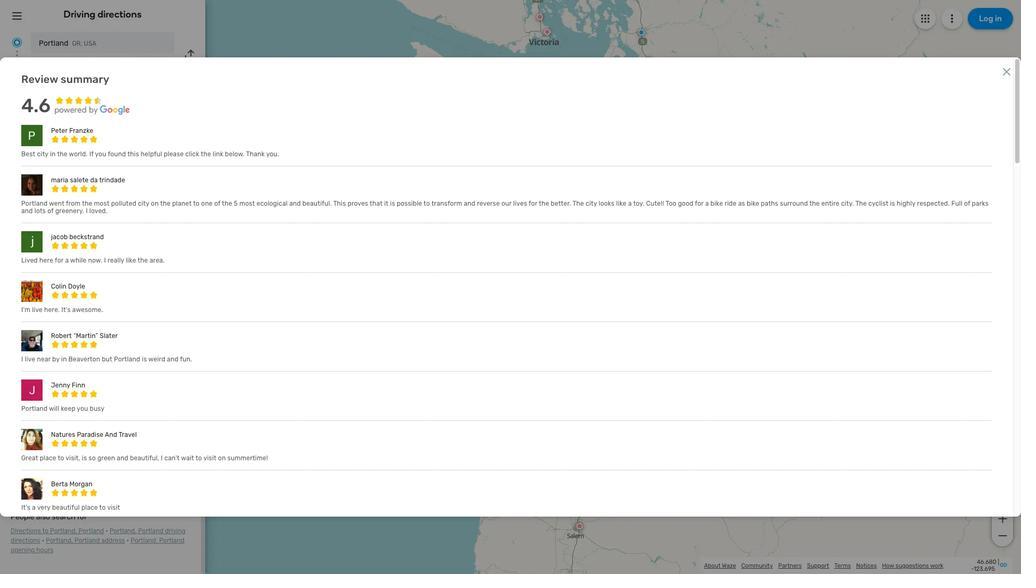 Task type: vqa. For each thing, say whether or not it's contained in the screenshot.


Task type: describe. For each thing, give the bounding box(es) containing it.
portland, portland opening hours
[[11, 537, 185, 554]]

point
[[40, 146, 57, 155]]

it's
[[61, 306, 71, 314]]

world.
[[69, 151, 88, 158]]

0 vertical spatial in
[[50, 151, 56, 158]]

support
[[807, 563, 829, 570]]

here
[[39, 257, 53, 264]]

robert
[[51, 332, 72, 340]]

live for near
[[25, 356, 35, 363]]

paradise
[[77, 431, 103, 439]]

too
[[666, 200, 677, 207]]

0 horizontal spatial usa
[[24, 190, 39, 199]]

portlandonline.com
[[32, 252, 99, 261]]

link
[[213, 151, 223, 158]]

the left area.
[[138, 257, 148, 264]]

respected.
[[918, 200, 950, 207]]

near
[[37, 356, 51, 363]]

is left so
[[82, 455, 87, 462]]

portland, for portland, portland driving directions
[[110, 528, 137, 535]]

thank
[[246, 151, 265, 158]]

2 horizontal spatial of
[[965, 200, 971, 207]]

1 vertical spatial summary
[[37, 283, 70, 292]]

link image
[[1000, 561, 1008, 570]]

robert "martin" slater
[[51, 332, 118, 340]]

to up portland, portland driving directions
[[99, 504, 106, 512]]

but
[[102, 356, 112, 363]]

it's a very beautiful place to visit
[[21, 504, 120, 512]]

189.5
[[30, 101, 47, 109]]

1 vertical spatial place
[[81, 504, 98, 512]]

colin doyle
[[51, 283, 85, 290]]

good
[[678, 200, 694, 207]]

current location image
[[11, 36, 23, 49]]

area.
[[150, 257, 165, 264]]

the left "better."
[[539, 200, 549, 207]]

best city in the world. if you found this helpful please click the link below. thank you.
[[21, 151, 279, 158]]

1 vertical spatial in
[[61, 356, 67, 363]]

very
[[37, 504, 50, 512]]

partners
[[779, 563, 802, 570]]

driving directions
[[64, 9, 142, 20]]

0 vertical spatial visit
[[204, 455, 217, 462]]

to right possible
[[424, 200, 430, 207]]

1 vertical spatial on
[[218, 455, 226, 462]]

0 vertical spatial summary
[[61, 73, 109, 86]]

full
[[952, 200, 963, 207]]

1 vertical spatial portland or, usa
[[11, 176, 56, 199]]

city.
[[842, 200, 854, 207]]

0 horizontal spatial you
[[77, 405, 88, 413]]

like inside the portland went from the most polluted city on the planet to one of the 5 most ecological and beautiful. this proves that it is possible to transform and reverse our lives for the better. the city looks like a toy. cute!! too good for a bike ride as bike paths surround the entire city. the cyclist is highly respected. full of parks and lots of greenery. i loved.
[[617, 200, 627, 207]]

the left planet
[[160, 200, 171, 207]]

keep
[[61, 405, 75, 413]]

lots
[[34, 207, 46, 215]]

trindade
[[99, 177, 125, 184]]

so
[[89, 455, 96, 462]]

really
[[108, 257, 124, 264]]

greenery.
[[55, 207, 84, 215]]

summertime!
[[228, 455, 268, 462]]

to left one
[[193, 200, 200, 207]]

the left entire
[[810, 200, 820, 207]]

can't
[[165, 455, 180, 462]]

visit,
[[66, 455, 80, 462]]

for right the here
[[55, 257, 63, 264]]

is left highly
[[891, 200, 896, 207]]

cute!!
[[647, 200, 664, 207]]

franzke
[[69, 127, 93, 135]]

location image
[[11, 63, 23, 76]]

doyle
[[68, 283, 85, 290]]

and left reverse
[[464, 200, 476, 207]]

1 horizontal spatial city
[[138, 200, 149, 207]]

about waze community partners support terms notices how suggestions work
[[704, 563, 944, 570]]

surround
[[780, 200, 808, 207]]

1 horizontal spatial you
[[95, 151, 106, 158]]

image 7 of portland, portland image
[[102, 448, 145, 491]]

portland inside the portland went from the most polluted city on the planet to one of the 5 most ecological and beautiful. this proves that it is possible to transform and reverse our lives for the better. the city looks like a toy. cute!! too good for a bike ride as bike paths surround the entire city. the cyclist is highly respected. full of parks and lots of greenery. i loved.
[[21, 200, 48, 207]]

driving
[[64, 9, 95, 20]]

notices link
[[857, 563, 877, 570]]

green
[[97, 455, 115, 462]]

1 vertical spatial review summary
[[11, 283, 70, 292]]

a left while at the top left of page
[[65, 257, 69, 264]]

jenny
[[51, 382, 70, 389]]

peter
[[51, 127, 68, 135]]

lived
[[21, 257, 38, 264]]

portland, portland address link
[[46, 537, 125, 545]]

support link
[[807, 563, 829, 570]]

2 horizontal spatial city
[[586, 200, 597, 207]]

8
[[11, 386, 15, 395]]

slater
[[100, 332, 118, 340]]

work
[[931, 563, 944, 570]]

to down also
[[42, 528, 48, 535]]

portlandonline.com link
[[32, 252, 99, 261]]

"martin"
[[73, 332, 98, 340]]

if
[[89, 151, 94, 158]]

1 vertical spatial visit
[[107, 504, 120, 512]]

address
[[101, 537, 125, 545]]

a right good at the top right of the page
[[706, 200, 709, 207]]

5
[[234, 200, 238, 207]]

best
[[21, 151, 35, 158]]

lives
[[514, 200, 527, 207]]

how suggestions work link
[[883, 563, 944, 570]]

portland, down "search"
[[50, 528, 77, 535]]

below.
[[225, 151, 245, 158]]

i'm live here. it's awesome.
[[21, 306, 103, 314]]

parks
[[972, 200, 989, 207]]

beautiful,
[[130, 455, 159, 462]]

1 horizontal spatial or,
[[72, 40, 82, 47]]

0 horizontal spatial 4.6
[[21, 94, 51, 117]]

cyclist
[[869, 200, 889, 207]]

is right 'it'
[[390, 200, 395, 207]]

wait
[[181, 455, 194, 462]]

0 vertical spatial directions
[[98, 9, 142, 20]]

for down it's a very beautiful place to visit
[[77, 513, 87, 522]]

to left visit,
[[58, 455, 64, 462]]

a left the toy.
[[628, 200, 632, 207]]

46.680
[[977, 559, 997, 566]]

portland, portland driving directions link
[[11, 528, 186, 545]]

you.
[[266, 151, 279, 158]]

the left "world."
[[57, 151, 67, 158]]

maria salete da trindade
[[51, 177, 125, 184]]

loved.
[[89, 207, 108, 215]]

123.695
[[974, 566, 996, 573]]

helpful
[[141, 151, 162, 158]]

directions
[[11, 528, 41, 535]]

jacob beckstrand
[[51, 234, 104, 241]]

entire
[[822, 200, 840, 207]]

the left link
[[201, 151, 211, 158]]



Task type: locate. For each thing, give the bounding box(es) containing it.
berta morgan
[[51, 481, 93, 488]]

of right one
[[214, 200, 221, 207]]

polluted
[[111, 200, 136, 207]]

0 vertical spatial place
[[40, 455, 56, 462]]

0 vertical spatial or,
[[72, 40, 82, 47]]

1 vertical spatial directions
[[11, 537, 40, 545]]

46.680 | -123.695
[[972, 559, 1000, 573]]

portland, portland opening hours link
[[11, 537, 185, 554]]

hours
[[36, 547, 53, 554]]

summary up miles on the left top of the page
[[61, 73, 109, 86]]

to right wait on the left of page
[[196, 455, 202, 462]]

visit
[[204, 455, 217, 462], [107, 504, 120, 512]]

live left near
[[25, 356, 35, 363]]

beaverton
[[69, 356, 100, 363]]

0 horizontal spatial most
[[94, 200, 110, 207]]

people
[[11, 513, 34, 522]]

bike right as
[[747, 200, 760, 207]]

place right the great
[[40, 455, 56, 462]]

review
[[21, 73, 58, 86], [11, 283, 35, 292]]

as
[[738, 200, 745, 207]]

portland inside portland, portland driving directions
[[138, 528, 164, 535]]

terms link
[[835, 563, 851, 570]]

please
[[164, 151, 184, 158]]

portland or, usa up lynnwood
[[39, 39, 97, 48]]

0 horizontal spatial visit
[[107, 504, 120, 512]]

found
[[108, 151, 126, 158]]

reverse
[[477, 200, 500, 207]]

0 horizontal spatial like
[[126, 257, 136, 264]]

-
[[972, 566, 974, 573]]

image 6 of portland, portland image
[[56, 448, 99, 491]]

1 horizontal spatial like
[[617, 200, 627, 207]]

city right polluted
[[138, 200, 149, 207]]

i left can't
[[161, 455, 163, 462]]

189.5 miles
[[30, 101, 68, 109]]

i left near
[[21, 356, 23, 363]]

weird
[[148, 356, 165, 363]]

and left 'fun.'
[[167, 356, 179, 363]]

0 vertical spatial usa
[[84, 40, 97, 47]]

0 vertical spatial on
[[151, 200, 159, 207]]

x image
[[1001, 65, 1014, 78]]

portland, for portland, portland address
[[46, 537, 73, 545]]

for
[[529, 200, 538, 207], [695, 200, 704, 207], [55, 257, 63, 264], [77, 513, 87, 522]]

beautiful.
[[303, 200, 332, 207]]

1 horizontal spatial 4.6
[[137, 291, 182, 326]]

0 horizontal spatial directions
[[11, 537, 40, 545]]

you right keep
[[77, 405, 88, 413]]

like right 'looks'
[[617, 200, 627, 207]]

peter franzke
[[51, 127, 93, 135]]

0 vertical spatial portland or, usa
[[39, 39, 97, 48]]

0 horizontal spatial city
[[37, 151, 48, 158]]

1 vertical spatial review
[[11, 283, 35, 292]]

of right lots at top left
[[47, 207, 54, 215]]

1 vertical spatial live
[[25, 356, 35, 363]]

from
[[66, 200, 81, 207]]

or, down driving
[[72, 40, 82, 47]]

image 8 of portland, portland image
[[147, 448, 190, 491]]

2 most from the left
[[240, 200, 255, 207]]

i right now.
[[104, 257, 106, 264]]

berta
[[51, 481, 68, 488]]

4.6 down location icon
[[21, 94, 51, 117]]

great
[[21, 455, 38, 462]]

usa
[[84, 40, 97, 47], [24, 190, 39, 199]]

0 vertical spatial 4.6
[[21, 94, 51, 117]]

a right 'it's'
[[32, 504, 36, 512]]

0 vertical spatial live
[[32, 306, 43, 314]]

1 vertical spatial you
[[77, 405, 88, 413]]

is left weird
[[142, 356, 147, 363]]

of
[[214, 200, 221, 207], [965, 200, 971, 207], [47, 207, 54, 215]]

review up 189.5
[[21, 73, 58, 86]]

the left 5
[[222, 200, 232, 207]]

4.6
[[21, 94, 51, 117], [137, 291, 182, 326]]

1 the from the left
[[573, 200, 584, 207]]

possible
[[397, 200, 422, 207]]

and left lots at top left
[[21, 207, 33, 215]]

1 horizontal spatial in
[[61, 356, 67, 363]]

city right best
[[37, 151, 48, 158]]

0 vertical spatial like
[[617, 200, 627, 207]]

opening
[[11, 547, 35, 554]]

1 vertical spatial usa
[[24, 190, 39, 199]]

da
[[90, 177, 98, 184]]

the right "better."
[[573, 200, 584, 207]]

about waze link
[[704, 563, 736, 570]]

it's
[[21, 504, 30, 512]]

most right 5
[[240, 200, 255, 207]]

portland, for portland, portland opening hours
[[131, 537, 158, 545]]

you right if
[[95, 151, 106, 158]]

miles
[[49, 101, 68, 109]]

image 3 of portland, portland image
[[102, 402, 145, 446]]

looks
[[599, 200, 615, 207]]

lynnwood button
[[31, 59, 175, 80]]

and
[[105, 431, 117, 439]]

portland, right address
[[131, 537, 158, 545]]

and
[[289, 200, 301, 207], [464, 200, 476, 207], [21, 207, 33, 215], [167, 356, 179, 363], [117, 455, 128, 462]]

for right good at the top right of the page
[[695, 200, 704, 207]]

on inside the portland went from the most polluted city on the planet to one of the 5 most ecological and beautiful. this proves that it is possible to transform and reverse our lives for the better. the city looks like a toy. cute!! too good for a bike ride as bike paths surround the entire city. the cyclist is highly respected. full of parks and lots of greenery. i loved.
[[151, 200, 159, 207]]

4.6 down area.
[[137, 291, 182, 326]]

portland, inside portland, portland driving directions
[[110, 528, 137, 535]]

0 vertical spatial review summary
[[21, 73, 109, 86]]

computer image
[[11, 251, 23, 263]]

will
[[49, 405, 59, 413]]

terms
[[835, 563, 851, 570]]

starting point
[[11, 146, 57, 155]]

2 the from the left
[[856, 200, 867, 207]]

travel
[[119, 431, 137, 439]]

lynnwood
[[39, 65, 74, 74]]

review summary up here.
[[11, 283, 70, 292]]

most left polluted
[[94, 200, 110, 207]]

to
[[193, 200, 200, 207], [424, 200, 430, 207], [58, 455, 64, 462], [196, 455, 202, 462], [99, 504, 106, 512], [42, 528, 48, 535]]

1 horizontal spatial of
[[214, 200, 221, 207]]

i inside the portland went from the most polluted city on the planet to one of the 5 most ecological and beautiful. this proves that it is possible to transform and reverse our lives for the better. the city looks like a toy. cute!! too good for a bike ride as bike paths surround the entire city. the cyclist is highly respected. full of parks and lots of greenery. i loved.
[[86, 207, 88, 215]]

1 horizontal spatial bike
[[747, 200, 760, 207]]

portland went from the most polluted city on the planet to one of the 5 most ecological and beautiful. this proves that it is possible to transform and reverse our lives for the better. the city looks like a toy. cute!! too good for a bike ride as bike paths surround the entire city. the cyclist is highly respected. full of parks and lots of greenery. i loved.
[[21, 200, 989, 215]]

2 bike from the left
[[747, 200, 760, 207]]

directions to portland, portland
[[11, 528, 104, 535]]

city left 'looks'
[[586, 200, 597, 207]]

directions down directions
[[11, 537, 40, 545]]

live for here.
[[32, 306, 43, 314]]

0 horizontal spatial or,
[[11, 190, 22, 199]]

partners link
[[779, 563, 802, 570]]

zoom out image
[[996, 530, 1010, 543]]

1 horizontal spatial the
[[856, 200, 867, 207]]

0 horizontal spatial the
[[573, 200, 584, 207]]

live right i'm
[[32, 306, 43, 314]]

in down peter
[[50, 151, 56, 158]]

visit up portland, portland driving directions link
[[107, 504, 120, 512]]

place right beautiful
[[81, 504, 98, 512]]

portland
[[39, 39, 68, 48], [11, 176, 56, 188], [21, 200, 48, 207], [114, 356, 140, 363], [21, 405, 48, 413], [79, 528, 104, 535], [138, 528, 164, 535], [74, 537, 100, 545], [159, 537, 185, 545]]

1 vertical spatial like
[[126, 257, 136, 264]]

review up i'm
[[11, 283, 35, 292]]

awesome.
[[72, 306, 103, 314]]

image 5 of portland, portland image
[[11, 448, 54, 491]]

review summary up miles on the left top of the page
[[21, 73, 109, 86]]

0 horizontal spatial in
[[50, 151, 56, 158]]

or, down best
[[11, 190, 22, 199]]

1 most from the left
[[94, 200, 110, 207]]

usa up lots at top left
[[24, 190, 39, 199]]

transform
[[432, 200, 462, 207]]

1 bike from the left
[[711, 200, 723, 207]]

about
[[704, 563, 721, 570]]

1 vertical spatial or,
[[11, 190, 22, 199]]

0 vertical spatial review
[[21, 73, 58, 86]]

on left summertime!
[[218, 455, 226, 462]]

in right 'by'
[[61, 356, 67, 363]]

community
[[742, 563, 773, 570]]

image 4 of portland, portland image
[[147, 402, 190, 446]]

click
[[185, 151, 199, 158]]

show reviews
[[11, 357, 58, 366]]

directions inside portland, portland driving directions
[[11, 537, 40, 545]]

portland or, usa up lots at top left
[[11, 176, 56, 199]]

summary up here.
[[37, 283, 70, 292]]

zoom in image
[[996, 513, 1010, 526]]

portland, down directions to portland, portland in the left of the page
[[46, 537, 73, 545]]

great place to visit, is so green and beautiful, i can't wait to visit on summertime!
[[21, 455, 268, 462]]

0 horizontal spatial place
[[40, 455, 56, 462]]

portland, portland address
[[46, 537, 125, 545]]

1 horizontal spatial place
[[81, 504, 98, 512]]

i'm
[[21, 306, 30, 314]]

while
[[70, 257, 86, 264]]

1 vertical spatial 4.6
[[137, 291, 182, 326]]

image 2 of portland, portland image
[[56, 402, 99, 446]]

1 horizontal spatial on
[[218, 455, 226, 462]]

our
[[502, 200, 512, 207]]

directions right driving
[[98, 9, 142, 20]]

and right green
[[117, 455, 128, 462]]

8 photos
[[11, 386, 41, 395]]

ecological
[[257, 200, 288, 207]]

1 horizontal spatial most
[[240, 200, 255, 207]]

and left beautiful.
[[289, 200, 301, 207]]

bike left ride
[[711, 200, 723, 207]]

of right 'full'
[[965, 200, 971, 207]]

portland, inside portland, portland opening hours
[[131, 537, 158, 545]]

0 horizontal spatial bike
[[711, 200, 723, 207]]

1 horizontal spatial directions
[[98, 9, 142, 20]]

driving
[[165, 528, 186, 535]]

ride
[[725, 200, 737, 207]]

in
[[50, 151, 56, 158], [61, 356, 67, 363]]

lived here for a while now. i really like the area.
[[21, 257, 165, 264]]

notices
[[857, 563, 877, 570]]

0 horizontal spatial of
[[47, 207, 54, 215]]

the right from on the top
[[82, 200, 92, 207]]

directions
[[98, 9, 142, 20], [11, 537, 40, 545]]

on left planet
[[151, 200, 159, 207]]

the
[[57, 151, 67, 158], [201, 151, 211, 158], [82, 200, 92, 207], [160, 200, 171, 207], [222, 200, 232, 207], [539, 200, 549, 207], [810, 200, 820, 207], [138, 257, 148, 264]]

usa up lynnwood button
[[84, 40, 97, 47]]

1 horizontal spatial usa
[[84, 40, 97, 47]]

visit right wait on the left of page
[[204, 455, 217, 462]]

this
[[333, 200, 346, 207]]

like right really
[[126, 257, 136, 264]]

image 1 of portland, portland image
[[11, 402, 54, 446]]

0 vertical spatial you
[[95, 151, 106, 158]]

most
[[94, 200, 110, 207], [240, 200, 255, 207]]

i left "loved."
[[86, 207, 88, 215]]

portland, up address
[[110, 528, 137, 535]]

0 horizontal spatial on
[[151, 200, 159, 207]]

you
[[95, 151, 106, 158], [77, 405, 88, 413]]

better.
[[551, 200, 571, 207]]

1 horizontal spatial visit
[[204, 455, 217, 462]]

for right lives
[[529, 200, 538, 207]]

the right city.
[[856, 200, 867, 207]]

portland inside portland, portland opening hours
[[159, 537, 185, 545]]



